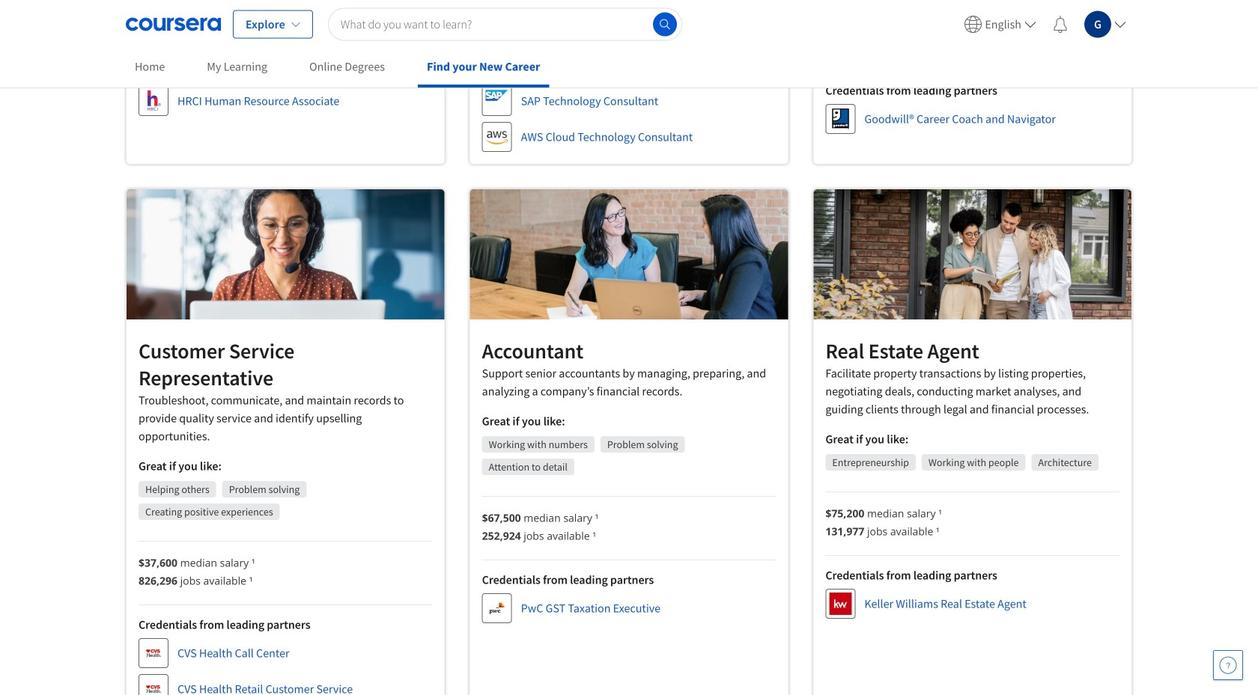 Task type: describe. For each thing, give the bounding box(es) containing it.
coursera image
[[126, 12, 221, 36]]



Task type: locate. For each thing, give the bounding box(es) containing it.
What do you want to learn? text field
[[328, 8, 682, 41]]

None search field
[[328, 8, 682, 41]]

menu
[[958, 0, 1132, 49]]

help center image
[[1219, 657, 1237, 675]]



Task type: vqa. For each thing, say whether or not it's contained in the screenshot.
SEARCH BOX
yes



